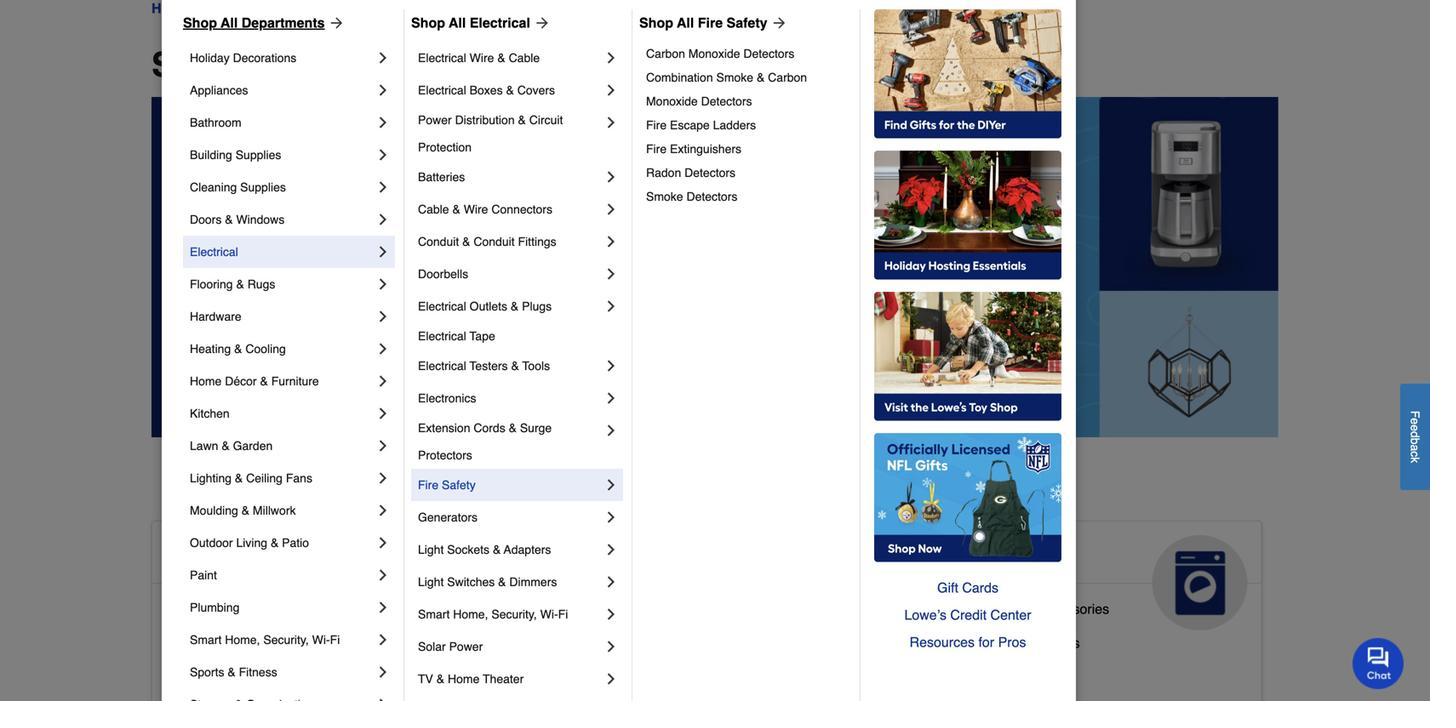 Task type: vqa. For each thing, say whether or not it's contained in the screenshot.
1st 5 STARS IMAGE
no



Task type: locate. For each thing, give the bounding box(es) containing it.
electrical up electrical wire & cable link
[[470, 15, 531, 31]]

furniture right houses,
[[675, 663, 730, 679]]

carbon monoxide detectors link
[[646, 42, 848, 66]]

& up the electrical boxes & covers link
[[498, 51, 506, 65]]

0 vertical spatial home,
[[453, 608, 488, 622]]

tools
[[523, 359, 550, 373]]

supplies up cleaning supplies
[[236, 148, 281, 162]]

departments up holiday decorations link
[[242, 15, 325, 31]]

1 horizontal spatial furniture
[[675, 663, 730, 679]]

electrical wire & cable link
[[418, 42, 603, 74]]

arrow right image inside shop all departments link
[[325, 14, 345, 32]]

1 horizontal spatial arrow right image
[[768, 14, 788, 32]]

1 vertical spatial appliances link
[[911, 522, 1262, 631]]

smart home, security, wi-fi link up 'fitness'
[[190, 624, 375, 657]]

lighting & ceiling fans link
[[190, 462, 375, 495]]

supplies inside 'link'
[[236, 148, 281, 162]]

electrical for electrical boxes & covers
[[418, 83, 467, 97]]

0 horizontal spatial security,
[[263, 634, 309, 647]]

& left millwork
[[242, 504, 250, 518]]

fire for safety
[[418, 479, 439, 492]]

gift
[[938, 580, 959, 596]]

& left circuit
[[518, 113, 526, 127]]

& right boxes
[[506, 83, 514, 97]]

arrow right image inside 'shop all fire safety' link
[[768, 14, 788, 32]]

& inside the tv & home theater link
[[437, 673, 445, 686]]

shop all electrical
[[411, 15, 531, 31]]

c
[[1409, 451, 1423, 457]]

cooling
[[246, 342, 286, 356]]

cards
[[963, 580, 999, 596]]

0 horizontal spatial smart home, security, wi-fi
[[190, 634, 340, 647]]

furniture inside pet beds, houses, & furniture link
[[675, 663, 730, 679]]

smart home, security, wi-fi for the right smart home, security, wi-fi link
[[418, 608, 568, 622]]

batteries link
[[418, 161, 603, 193]]

1 horizontal spatial smart home, security, wi-fi
[[418, 608, 568, 622]]

0 horizontal spatial safety
[[442, 479, 476, 492]]

1 vertical spatial appliances
[[925, 542, 1052, 570]]

wire
[[470, 51, 494, 65], [464, 203, 488, 216]]

& right animal
[[632, 542, 649, 570]]

detectors down radon detectors
[[687, 190, 738, 204]]

beverage & wine chillers link
[[925, 632, 1080, 666]]

0 vertical spatial appliances
[[190, 83, 248, 97]]

0 vertical spatial fi
[[558, 608, 568, 622]]

& left "cooling"
[[234, 342, 242, 356]]

0 horizontal spatial smart home, security, wi-fi link
[[190, 624, 375, 657]]

& right houses,
[[662, 663, 671, 679]]

electrical left boxes
[[418, 83, 467, 97]]

switches
[[447, 576, 495, 589]]

1 arrow right image from the left
[[325, 14, 345, 32]]

patio
[[282, 537, 309, 550]]

carbon up combination
[[646, 47, 686, 60]]

1 horizontal spatial conduit
[[474, 235, 515, 249]]

e
[[1409, 418, 1423, 425], [1409, 425, 1423, 432]]

4 accessible from the top
[[166, 670, 231, 686]]

electrical down doorbells
[[418, 300, 467, 313]]

0 horizontal spatial furniture
[[271, 375, 319, 388]]

supplies for building supplies
[[236, 148, 281, 162]]

chevron right image for fire safety
[[603, 477, 620, 494]]

power up "protection"
[[418, 113, 452, 127]]

chat invite button image
[[1353, 638, 1405, 690]]

solar power link
[[418, 631, 603, 663]]

& right tv
[[437, 673, 445, 686]]

accessible for accessible home
[[166, 542, 291, 570]]

smoke
[[717, 71, 754, 84], [646, 190, 684, 204]]

bathroom link
[[190, 106, 375, 139]]

shop
[[152, 45, 237, 84]]

0 horizontal spatial home,
[[225, 634, 260, 647]]

chevron right image for doors & windows
[[375, 211, 392, 228]]

chevron right image
[[603, 49, 620, 66], [375, 82, 392, 99], [603, 82, 620, 99], [603, 233, 620, 250], [375, 244, 392, 261], [603, 266, 620, 283], [375, 276, 392, 293], [603, 298, 620, 315], [375, 341, 392, 358], [603, 358, 620, 375], [375, 470, 392, 487], [375, 502, 392, 520], [603, 509, 620, 526], [375, 535, 392, 552], [375, 567, 392, 584], [603, 574, 620, 591], [375, 600, 392, 617], [603, 606, 620, 623], [603, 639, 620, 656], [375, 664, 392, 681], [603, 671, 620, 688]]

all up holiday decorations
[[221, 15, 238, 31]]

security, up sports & fitness link
[[263, 634, 309, 647]]

outdoor
[[190, 537, 233, 550]]

0 horizontal spatial conduit
[[418, 235, 459, 249]]

1 vertical spatial furniture
[[675, 663, 730, 679]]

1 horizontal spatial carbon
[[768, 71, 807, 84]]

sports & fitness link
[[190, 657, 375, 689]]

chevron right image for cleaning supplies
[[375, 179, 392, 196]]

& left pros
[[987, 636, 996, 651]]

fire for extinguishers
[[646, 142, 667, 156]]

0 vertical spatial furniture
[[271, 375, 319, 388]]

for
[[979, 635, 995, 651]]

3 accessible from the top
[[166, 636, 231, 651]]

& right doors
[[225, 213, 233, 227]]

chevron right image for conduit & conduit fittings
[[603, 233, 620, 250]]

smoke down carbon monoxide detectors link
[[717, 71, 754, 84]]

chevron right image for extension cords & surge protectors
[[603, 422, 620, 439]]

& left the plugs
[[511, 300, 519, 313]]

e up the d
[[1409, 418, 1423, 425]]

& right the cords
[[509, 422, 517, 435]]

fi down plumbing 'link'
[[330, 634, 340, 647]]

0 vertical spatial safety
[[727, 15, 768, 31]]

security, up solar power link
[[492, 608, 537, 622]]

& down cable & wire connectors
[[463, 235, 471, 249]]

detectors inside the radon detectors 'link'
[[685, 166, 736, 180]]

light for light sockets & adapters
[[418, 543, 444, 557]]

chevron right image for lawn & garden
[[375, 438, 392, 455]]

visit the lowe's toy shop. image
[[875, 292, 1062, 422]]

appliance
[[925, 602, 985, 617]]

resources for pros
[[910, 635, 1027, 651]]

chevron right image for moulding & millwork
[[375, 502, 392, 520]]

cable down the batteries
[[418, 203, 449, 216]]

1 light from the top
[[418, 543, 444, 557]]

chevron right image
[[375, 49, 392, 66], [375, 114, 392, 131], [603, 114, 620, 131], [375, 146, 392, 164], [603, 169, 620, 186], [375, 179, 392, 196], [603, 201, 620, 218], [375, 211, 392, 228], [375, 308, 392, 325], [375, 373, 392, 390], [603, 390, 620, 407], [375, 405, 392, 422], [603, 422, 620, 439], [375, 438, 392, 455], [603, 477, 620, 494], [603, 542, 620, 559], [375, 632, 392, 649], [375, 697, 392, 702]]

appliances link down decorations
[[190, 74, 375, 106]]

supplies up the 'windows'
[[240, 181, 286, 194]]

accessible bathroom
[[166, 602, 294, 617]]

fi up livestock
[[558, 608, 568, 622]]

& inside electrical testers & tools link
[[511, 359, 519, 373]]

0 horizontal spatial smoke
[[646, 190, 684, 204]]

2 conduit from the left
[[474, 235, 515, 249]]

& right lawn
[[222, 439, 230, 453]]

departments for shop all departments
[[242, 15, 325, 31]]

appliances down holiday
[[190, 83, 248, 97]]

monoxide down combination
[[646, 95, 698, 108]]

chevron right image for cable & wire connectors
[[603, 201, 620, 218]]

& inside "doors & windows" link
[[225, 213, 233, 227]]

wi- down plumbing 'link'
[[312, 634, 330, 647]]

1 horizontal spatial pet
[[656, 542, 693, 570]]

detectors up the ladders
[[701, 95, 752, 108]]

0 horizontal spatial wi-
[[312, 634, 330, 647]]

chevron right image for holiday decorations
[[375, 49, 392, 66]]

departments inside shop all departments link
[[242, 15, 325, 31]]

detectors down extinguishers at the top
[[685, 166, 736, 180]]

& inside power distribution & circuit protection
[[518, 113, 526, 127]]

0 horizontal spatial smart
[[190, 634, 222, 647]]

0 horizontal spatial carbon
[[646, 47, 686, 60]]

1 shop from the left
[[183, 15, 217, 31]]

& inside sports & fitness link
[[228, 666, 236, 680]]

fire escape ladders
[[646, 118, 756, 132]]

electrical outlets & plugs link
[[418, 290, 603, 323]]

bathroom inside "link"
[[190, 116, 242, 129]]

safety down protectors
[[442, 479, 476, 492]]

all up carbon monoxide detectors
[[677, 15, 694, 31]]

surge
[[520, 422, 552, 435]]

& left rugs
[[236, 278, 244, 291]]

pet
[[656, 542, 693, 570], [546, 663, 566, 679]]

light down the generators at the bottom left of page
[[418, 543, 444, 557]]

hardware link
[[190, 301, 375, 333]]

heating & cooling link
[[190, 333, 375, 365]]

2 light from the top
[[418, 576, 444, 589]]

1 vertical spatial departments
[[298, 45, 506, 84]]

supplies for livestock supplies
[[606, 629, 658, 645]]

appliance parts & accessories
[[925, 602, 1110, 617]]

1 vertical spatial fi
[[330, 634, 340, 647]]

theater
[[483, 673, 524, 686]]

& inside lighting & ceiling fans link
[[235, 472, 243, 485]]

1 horizontal spatial fi
[[558, 608, 568, 622]]

appliances link up chillers
[[911, 522, 1262, 631]]

lighting
[[190, 472, 232, 485]]

all for departments
[[221, 15, 238, 31]]

& inside cable & wire connectors link
[[453, 203, 461, 216]]

0 vertical spatial monoxide
[[689, 47, 741, 60]]

resources
[[910, 635, 975, 651]]

supplies
[[236, 148, 281, 162], [240, 181, 286, 194], [606, 629, 658, 645]]

& right parts
[[1024, 602, 1033, 617]]

chevron right image for paint
[[375, 567, 392, 584]]

electronics link
[[418, 382, 603, 415]]

1 horizontal spatial shop
[[411, 15, 445, 31]]

& left dimmers
[[498, 576, 506, 589]]

resources for pros link
[[875, 629, 1062, 657]]

1 horizontal spatial appliances link
[[911, 522, 1262, 631]]

chevron right image for light sockets & adapters
[[603, 542, 620, 559]]

beverage & wine chillers
[[925, 636, 1080, 651]]

shop up combination
[[640, 15, 674, 31]]

2 horizontal spatial shop
[[640, 15, 674, 31]]

& inside the accessible entry & home link
[[271, 670, 280, 686]]

0 vertical spatial cable
[[509, 51, 540, 65]]

& right sockets
[[493, 543, 501, 557]]

1 horizontal spatial smoke
[[717, 71, 754, 84]]

cords
[[474, 422, 506, 435]]

& left 'ceiling'
[[235, 472, 243, 485]]

arrow right image up shop all departments
[[325, 14, 345, 32]]

1 vertical spatial monoxide
[[646, 95, 698, 108]]

all up electrical wire & cable
[[449, 15, 466, 31]]

millwork
[[253, 504, 296, 518]]

power
[[418, 113, 452, 127], [449, 640, 483, 654]]

detectors up combination smoke & carbon monoxide detectors link on the top of the page
[[744, 47, 795, 60]]

1 vertical spatial power
[[449, 640, 483, 654]]

departments down shop all electrical on the top
[[298, 45, 506, 84]]

smart home, security, wi-fi down light switches & dimmers
[[418, 608, 568, 622]]

0 vertical spatial supplies
[[236, 148, 281, 162]]

smart for the right smart home, security, wi-fi link
[[418, 608, 450, 622]]

1 vertical spatial smoke
[[646, 190, 684, 204]]

supplies up houses,
[[606, 629, 658, 645]]

1 vertical spatial wire
[[464, 203, 488, 216]]

smart up solar
[[418, 608, 450, 622]]

& left patio
[[271, 537, 279, 550]]

arrow right image for shop all fire safety
[[768, 14, 788, 32]]

fire down protectors
[[418, 479, 439, 492]]

1 vertical spatial smart home, security, wi-fi
[[190, 634, 340, 647]]

1 horizontal spatial wi-
[[541, 608, 558, 622]]

e up b
[[1409, 425, 1423, 432]]

smart home, security, wi-fi link down light switches & dimmers
[[418, 599, 603, 631]]

1 horizontal spatial cable
[[509, 51, 540, 65]]

cable up the covers
[[509, 51, 540, 65]]

1 horizontal spatial security,
[[492, 608, 537, 622]]

& inside 'heating & cooling' 'link'
[[234, 342, 242, 356]]

bathroom up bedroom
[[235, 602, 294, 617]]

monoxide down 'shop all fire safety' link
[[689, 47, 741, 60]]

conduit down cable & wire connectors
[[474, 235, 515, 249]]

1 horizontal spatial safety
[[727, 15, 768, 31]]

conduit up doorbells
[[418, 235, 459, 249]]

smoke inside combination smoke & carbon monoxide detectors
[[717, 71, 754, 84]]

shop up holiday
[[183, 15, 217, 31]]

1 vertical spatial pet
[[546, 663, 566, 679]]

smart up sports
[[190, 634, 222, 647]]

0 vertical spatial power
[[418, 113, 452, 127]]

appliances up cards
[[925, 542, 1052, 570]]

wi- up livestock
[[541, 608, 558, 622]]

electrical outlets & plugs
[[418, 300, 552, 313]]

care
[[546, 570, 599, 597]]

& down accessible bedroom link
[[228, 666, 236, 680]]

1 vertical spatial security,
[[263, 634, 309, 647]]

0 vertical spatial pet
[[656, 542, 693, 570]]

fire left escape
[[646, 118, 667, 132]]

wire up conduit & conduit fittings
[[464, 203, 488, 216]]

2 accessible from the top
[[166, 602, 231, 617]]

chevron right image for kitchen
[[375, 405, 392, 422]]

3 shop from the left
[[640, 15, 674, 31]]

0 horizontal spatial appliances link
[[190, 74, 375, 106]]

monoxide
[[689, 47, 741, 60], [646, 95, 698, 108]]

smart home, security, wi-fi for the left smart home, security, wi-fi link
[[190, 634, 340, 647]]

chevron right image for hardware
[[375, 308, 392, 325]]

&
[[498, 51, 506, 65], [757, 71, 765, 84], [506, 83, 514, 97], [518, 113, 526, 127], [453, 203, 461, 216], [225, 213, 233, 227], [463, 235, 471, 249], [236, 278, 244, 291], [511, 300, 519, 313], [234, 342, 242, 356], [511, 359, 519, 373], [260, 375, 268, 388], [509, 422, 517, 435], [222, 439, 230, 453], [235, 472, 243, 485], [242, 504, 250, 518], [271, 537, 279, 550], [632, 542, 649, 570], [493, 543, 501, 557], [498, 576, 506, 589], [1024, 602, 1033, 617], [987, 636, 996, 651], [662, 663, 671, 679], [228, 666, 236, 680], [271, 670, 280, 686], [437, 673, 445, 686]]

carbon down carbon monoxide detectors link
[[768, 71, 807, 84]]

light left the switches
[[418, 576, 444, 589]]

1 e from the top
[[1409, 418, 1423, 425]]

safety up carbon monoxide detectors link
[[727, 15, 768, 31]]

outlets
[[470, 300, 508, 313]]

arrow right image
[[325, 14, 345, 32], [768, 14, 788, 32]]

1 accessible from the top
[[166, 542, 291, 570]]

electrical up electronics in the bottom left of the page
[[418, 359, 467, 373]]

& inside conduit & conduit fittings link
[[463, 235, 471, 249]]

1 horizontal spatial smart
[[418, 608, 450, 622]]

electrical for electrical wire & cable
[[418, 51, 467, 65]]

smoke down "radon"
[[646, 190, 684, 204]]

1 vertical spatial wi-
[[312, 634, 330, 647]]

plumbing
[[190, 601, 240, 615]]

& left tools
[[511, 359, 519, 373]]

0 vertical spatial departments
[[242, 15, 325, 31]]

livestock supplies
[[546, 629, 658, 645]]

chevron right image for building supplies
[[375, 146, 392, 164]]

2 shop from the left
[[411, 15, 445, 31]]

sports
[[190, 666, 224, 680]]

accessible bathroom link
[[166, 598, 294, 632]]

bathroom up building
[[190, 116, 242, 129]]

shop up electrical wire & cable
[[411, 15, 445, 31]]

1 vertical spatial carbon
[[768, 71, 807, 84]]

power inside power distribution & circuit protection
[[418, 113, 452, 127]]

& right décor
[[260, 375, 268, 388]]

0 horizontal spatial fi
[[330, 634, 340, 647]]

& inside beverage & wine chillers link
[[987, 636, 996, 651]]

& right entry
[[271, 670, 280, 686]]

livestock supplies link
[[546, 625, 658, 659]]

& inside flooring & rugs link
[[236, 278, 244, 291]]

light switches & dimmers
[[418, 576, 557, 589]]

0 vertical spatial wi-
[[541, 608, 558, 622]]

shop for shop all electrical
[[411, 15, 445, 31]]

0 horizontal spatial pet
[[546, 663, 566, 679]]

0 vertical spatial smart
[[418, 608, 450, 622]]

electrical link
[[190, 236, 375, 268]]

accessible entry & home link
[[166, 666, 320, 700]]

electrical left tape
[[418, 330, 467, 343]]

carbon
[[646, 47, 686, 60], [768, 71, 807, 84]]

fire up "radon"
[[646, 142, 667, 156]]

chevron right image for outdoor living & patio
[[375, 535, 392, 552]]

wire up boxes
[[470, 51, 494, 65]]

chevron right image for electrical
[[375, 244, 392, 261]]

pet inside "animal & pet care"
[[656, 542, 693, 570]]

0 horizontal spatial cable
[[418, 203, 449, 216]]

1 vertical spatial light
[[418, 576, 444, 589]]

chevron right image for electronics
[[603, 390, 620, 407]]

2 vertical spatial supplies
[[606, 629, 658, 645]]

shop for shop all departments
[[183, 15, 217, 31]]

0 horizontal spatial shop
[[183, 15, 217, 31]]

& down carbon monoxide detectors link
[[757, 71, 765, 84]]

1 vertical spatial home,
[[225, 634, 260, 647]]

home, down the accessible bathroom link
[[225, 634, 260, 647]]

accessible home
[[166, 542, 364, 570]]

chevron right image for lighting & ceiling fans
[[375, 470, 392, 487]]

wi- for chevron right icon associated with smart home, security, wi-fi
[[312, 634, 330, 647]]

arrow right image for shop all departments
[[325, 14, 345, 32]]

electrical down shop all electrical on the top
[[418, 51, 467, 65]]

cable & wire connectors
[[418, 203, 553, 216]]

cleaning
[[190, 181, 237, 194]]

& down the batteries
[[453, 203, 461, 216]]

paint
[[190, 569, 217, 583]]

0 vertical spatial light
[[418, 543, 444, 557]]

fi for the left smart home, security, wi-fi link
[[330, 634, 340, 647]]

entry
[[235, 670, 267, 686]]

0 vertical spatial smoke
[[717, 71, 754, 84]]

lowe's credit center link
[[875, 602, 1062, 629]]

& inside light switches & dimmers link
[[498, 576, 506, 589]]

testers
[[470, 359, 508, 373]]

0 vertical spatial carbon
[[646, 47, 686, 60]]

accessible home image
[[394, 536, 489, 631]]

2 arrow right image from the left
[[768, 14, 788, 32]]

power up tv & home theater
[[449, 640, 483, 654]]

living
[[236, 537, 267, 550]]

furniture down 'heating & cooling' 'link'
[[271, 375, 319, 388]]

doors & windows link
[[190, 204, 375, 236]]

0 vertical spatial smart home, security, wi-fi
[[418, 608, 568, 622]]

1 vertical spatial supplies
[[240, 181, 286, 194]]

chevron right image for solar power
[[603, 639, 620, 656]]

1 vertical spatial smart
[[190, 634, 222, 647]]

home, down the switches
[[453, 608, 488, 622]]

pet beds, houses, & furniture
[[546, 663, 730, 679]]

enjoy savings year-round. no matter what you're shopping for, find what you need at a great price. image
[[152, 97, 1279, 438]]

smart home, security, wi-fi up 'fitness'
[[190, 634, 340, 647]]

0 vertical spatial bathroom
[[190, 116, 242, 129]]

plumbing link
[[190, 592, 375, 624]]

escape
[[670, 118, 710, 132]]

hardware
[[190, 310, 242, 324]]

0 horizontal spatial arrow right image
[[325, 14, 345, 32]]

arrow right image up carbon monoxide detectors link
[[768, 14, 788, 32]]

adapters
[[504, 543, 551, 557]]



Task type: describe. For each thing, give the bounding box(es) containing it.
covers
[[518, 83, 555, 97]]

building supplies
[[190, 148, 281, 162]]

animal & pet care image
[[773, 536, 869, 631]]

supplies for cleaning supplies
[[240, 181, 286, 194]]

electrical boxes & covers link
[[418, 74, 603, 106]]

fittings
[[518, 235, 557, 249]]

departments for shop all departments
[[298, 45, 506, 84]]

all down shop all departments link
[[246, 45, 288, 84]]

fi for the right smart home, security, wi-fi link
[[558, 608, 568, 622]]

plugs
[[522, 300, 552, 313]]

accessible for accessible bathroom
[[166, 602, 231, 617]]

extension cords & surge protectors
[[418, 422, 555, 462]]

find gifts for the diyer. image
[[875, 9, 1062, 139]]

chevron right image for bathroom
[[375, 114, 392, 131]]

center
[[991, 608, 1032, 623]]

moulding
[[190, 504, 238, 518]]

wi- for smart home, security, wi-fi's chevron right image
[[541, 608, 558, 622]]

flooring & rugs
[[190, 278, 275, 291]]

fitness
[[239, 666, 277, 680]]

carbon inside combination smoke & carbon monoxide detectors
[[768, 71, 807, 84]]

f e e d b a c k button
[[1401, 384, 1431, 490]]

fire up carbon monoxide detectors
[[698, 15, 723, 31]]

detectors inside smoke detectors link
[[687, 190, 738, 204]]

beverage
[[925, 636, 983, 651]]

combination smoke & carbon monoxide detectors
[[646, 71, 811, 108]]

a
[[1409, 445, 1423, 451]]

accessible for accessible bedroom
[[166, 636, 231, 651]]

& inside pet beds, houses, & furniture link
[[662, 663, 671, 679]]

electrical for electrical outlets & plugs
[[418, 300, 467, 313]]

0 horizontal spatial appliances
[[190, 83, 248, 97]]

electrical wire & cable
[[418, 51, 540, 65]]

kitchen
[[190, 407, 230, 421]]

& inside outdoor living & patio link
[[271, 537, 279, 550]]

& inside home décor & furniture link
[[260, 375, 268, 388]]

chevron right image for appliances
[[375, 82, 392, 99]]

building
[[190, 148, 232, 162]]

chevron right image for doorbells
[[603, 266, 620, 283]]

chevron right image for smart home, security, wi-fi
[[603, 606, 620, 623]]

& inside "animal & pet care"
[[632, 542, 649, 570]]

& inside appliance parts & accessories "link"
[[1024, 602, 1033, 617]]

fire for escape
[[646, 118, 667, 132]]

pros
[[999, 635, 1027, 651]]

carbon monoxide detectors
[[646, 47, 795, 60]]

0 vertical spatial appliances link
[[190, 74, 375, 106]]

electrical for electrical testers & tools
[[418, 359, 467, 373]]

generators
[[418, 511, 478, 525]]

home link
[[152, 0, 189, 19]]

outdoor living & patio link
[[190, 527, 375, 560]]

connectors
[[492, 203, 553, 216]]

chevron right image for electrical boxes & covers
[[603, 82, 620, 99]]

& inside extension cords & surge protectors
[[509, 422, 517, 435]]

light for light switches & dimmers
[[418, 576, 444, 589]]

chevron right image for electrical wire & cable
[[603, 49, 620, 66]]

chevron right image for flooring & rugs
[[375, 276, 392, 293]]

heating & cooling
[[190, 342, 286, 356]]

electrical for electrical tape
[[418, 330, 467, 343]]

electrical tape link
[[418, 323, 620, 350]]

conduit & conduit fittings link
[[418, 226, 603, 258]]

tv & home theater
[[418, 673, 524, 686]]

chevron right image for tv & home theater
[[603, 671, 620, 688]]

décor
[[225, 375, 257, 388]]

arrow right image
[[531, 14, 551, 32]]

detectors inside carbon monoxide detectors link
[[744, 47, 795, 60]]

1 horizontal spatial appliances
[[925, 542, 1052, 570]]

chevron right image for electrical outlets & plugs
[[603, 298, 620, 315]]

& inside electrical wire & cable link
[[498, 51, 506, 65]]

& inside combination smoke & carbon monoxide detectors
[[757, 71, 765, 84]]

animal & pet care link
[[532, 522, 882, 631]]

holiday hosting essentials. image
[[875, 151, 1062, 280]]

chevron right image for plumbing
[[375, 600, 392, 617]]

solar power
[[418, 640, 483, 654]]

electrical up flooring
[[190, 245, 238, 259]]

all for fire
[[677, 15, 694, 31]]

gift cards link
[[875, 575, 1062, 602]]

& inside light sockets & adapters link
[[493, 543, 501, 557]]

flooring
[[190, 278, 233, 291]]

chevron right image for home décor & furniture
[[375, 373, 392, 390]]

tape
[[470, 330, 495, 343]]

electrical testers & tools link
[[418, 350, 603, 382]]

bedroom
[[235, 636, 290, 651]]

paint link
[[190, 560, 375, 592]]

monoxide inside combination smoke & carbon monoxide detectors
[[646, 95, 698, 108]]

& inside moulding & millwork link
[[242, 504, 250, 518]]

officially licensed n f l gifts. shop now. image
[[875, 433, 1062, 563]]

electronics
[[418, 392, 476, 405]]

accessible bedroom link
[[166, 632, 290, 666]]

shop all electrical link
[[411, 13, 551, 33]]

tv & home theater link
[[418, 663, 603, 696]]

shop all departments link
[[183, 13, 345, 33]]

power distribution & circuit protection link
[[418, 106, 603, 161]]

accessible bedroom
[[166, 636, 290, 651]]

furniture inside home décor & furniture link
[[271, 375, 319, 388]]

ladders
[[713, 118, 756, 132]]

appliances image
[[1153, 536, 1248, 631]]

doorbells link
[[418, 258, 603, 290]]

generators link
[[418, 502, 603, 534]]

beds,
[[570, 663, 605, 679]]

dimmers
[[510, 576, 557, 589]]

holiday
[[190, 51, 230, 65]]

2 e from the top
[[1409, 425, 1423, 432]]

1 conduit from the left
[[418, 235, 459, 249]]

chevron right image for light switches & dimmers
[[603, 574, 620, 591]]

power distribution & circuit protection
[[418, 113, 567, 154]]

solar
[[418, 640, 446, 654]]

& inside lawn & garden link
[[222, 439, 230, 453]]

building supplies link
[[190, 139, 375, 171]]

chevron right image for sports & fitness
[[375, 664, 392, 681]]

combination
[[646, 71, 713, 84]]

1 vertical spatial cable
[[418, 203, 449, 216]]

chevron right image for smart home, security, wi-fi
[[375, 632, 392, 649]]

chevron right image for generators
[[603, 509, 620, 526]]

0 vertical spatial wire
[[470, 51, 494, 65]]

holiday decorations
[[190, 51, 297, 65]]

chevron right image for batteries
[[603, 169, 620, 186]]

smoke detectors
[[646, 190, 738, 204]]

electrical boxes & covers
[[418, 83, 555, 97]]

lawn & garden
[[190, 439, 273, 453]]

moulding & millwork link
[[190, 495, 375, 527]]

all for electrical
[[449, 15, 466, 31]]

smoke detectors link
[[646, 185, 848, 209]]

houses,
[[608, 663, 658, 679]]

cleaning supplies
[[190, 181, 286, 194]]

1 vertical spatial bathroom
[[235, 602, 294, 617]]

doorbells
[[418, 267, 469, 281]]

doors & windows
[[190, 213, 285, 227]]

accessories
[[1037, 602, 1110, 617]]

0 vertical spatial security,
[[492, 608, 537, 622]]

chevron right image for heating & cooling
[[375, 341, 392, 358]]

lawn
[[190, 439, 218, 453]]

conduit & conduit fittings
[[418, 235, 557, 249]]

combination smoke & carbon monoxide detectors link
[[646, 66, 848, 113]]

accessible for accessible entry & home
[[166, 670, 231, 686]]

smart for the left smart home, security, wi-fi link
[[190, 634, 222, 647]]

doors
[[190, 213, 222, 227]]

lighting & ceiling fans
[[190, 472, 313, 485]]

holiday decorations link
[[190, 42, 375, 74]]

extension
[[418, 422, 471, 435]]

1 vertical spatial safety
[[442, 479, 476, 492]]

& inside electrical outlets & plugs link
[[511, 300, 519, 313]]

d
[[1409, 432, 1423, 438]]

windows
[[236, 213, 285, 227]]

chevron right image for power distribution & circuit protection
[[603, 114, 620, 131]]

flooring & rugs link
[[190, 268, 375, 301]]

shop all departments
[[183, 15, 325, 31]]

chevron right image for electrical testers & tools
[[603, 358, 620, 375]]

parts
[[989, 602, 1020, 617]]

garden
[[233, 439, 273, 453]]

wine
[[1000, 636, 1031, 651]]

outdoor living & patio
[[190, 537, 309, 550]]

home décor & furniture
[[190, 375, 319, 388]]

extinguishers
[[670, 142, 742, 156]]

detectors inside combination smoke & carbon monoxide detectors
[[701, 95, 752, 108]]

1 horizontal spatial smart home, security, wi-fi link
[[418, 599, 603, 631]]

shop all fire safety link
[[640, 13, 788, 33]]

1 horizontal spatial home,
[[453, 608, 488, 622]]

& inside the electrical boxes & covers link
[[506, 83, 514, 97]]

shop for shop all fire safety
[[640, 15, 674, 31]]



